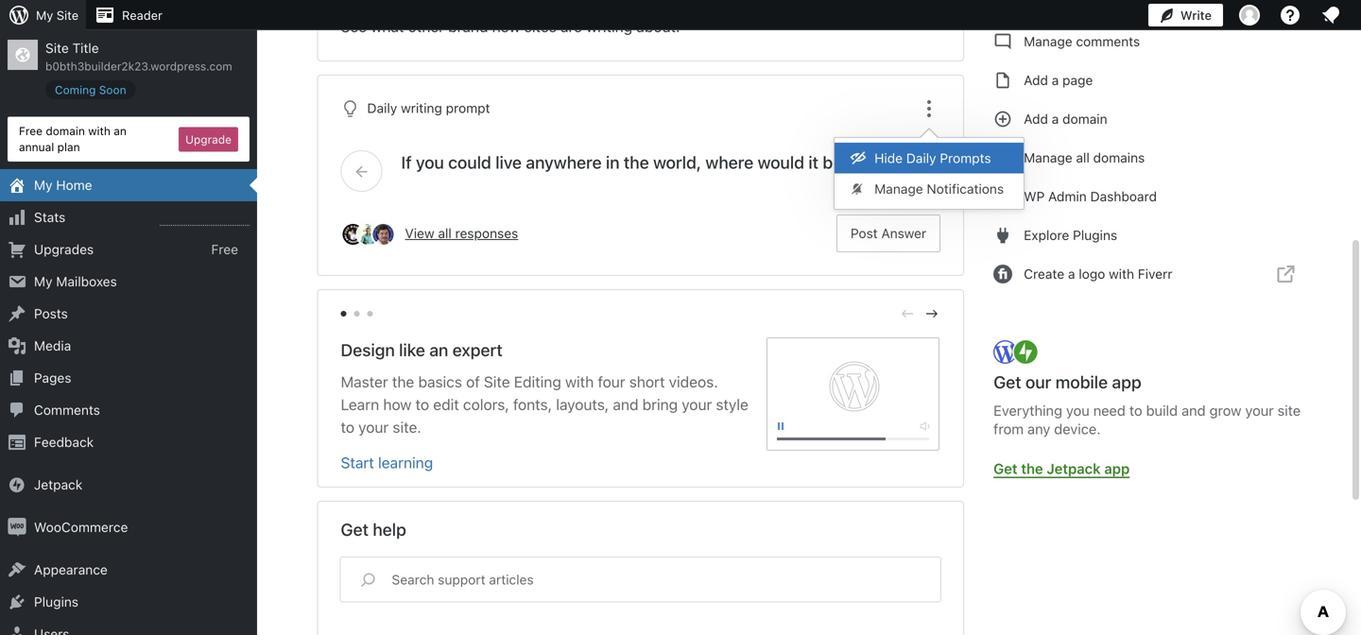 Task type: vqa. For each thing, say whether or not it's contained in the screenshot.
why
no



Task type: locate. For each thing, give the bounding box(es) containing it.
my left home
[[34, 177, 53, 193]]

to down learn
[[341, 418, 355, 436]]

get
[[994, 372, 1022, 392], [994, 460, 1018, 477]]

and inside master the basics of site editing with four short videos. learn how to edit colors, fonts, layouts, and bring your style to your site.
[[613, 396, 639, 414]]

1 horizontal spatial with
[[565, 373, 594, 391]]

1 manage from the top
[[1024, 34, 1073, 49]]

1 horizontal spatial jetpack
[[1047, 460, 1101, 477]]

0 horizontal spatial domain
[[46, 124, 85, 138]]

1 horizontal spatial daily
[[907, 150, 937, 166]]

fonts,
[[513, 396, 552, 414]]

wp admin dashboard link
[[994, 178, 1317, 216]]

show next prompt image
[[912, 163, 929, 180]]

brand
[[448, 17, 488, 35]]

1 horizontal spatial writing
[[586, 17, 633, 35]]

home
[[56, 177, 92, 193]]

mode_comment image
[[994, 30, 1013, 53]]

you right the if
[[416, 152, 444, 173]]

site title b0bth3builder2k23.wordpress.com
[[45, 40, 232, 73]]

answered users image
[[341, 222, 365, 247], [356, 222, 381, 247], [371, 222, 396, 247]]

manage your notifications image
[[1320, 4, 1343, 26]]

0 vertical spatial a
[[1052, 72, 1059, 88]]

2 horizontal spatial to
[[1130, 402, 1143, 419]]

1 vertical spatial an
[[430, 340, 449, 360]]

explore plugins link
[[994, 217, 1317, 254]]

get down from
[[994, 460, 1018, 477]]

1 add from the top
[[1024, 72, 1049, 88]]

add inside add a domain 'link'
[[1024, 111, 1049, 127]]

2 horizontal spatial with
[[1109, 266, 1135, 282]]

site
[[57, 8, 79, 22], [45, 40, 69, 56], [484, 373, 510, 391]]

domain
[[1063, 111, 1108, 127], [46, 124, 85, 138]]

you inside everything you need to build and grow your site from any device.
[[1067, 402, 1090, 419]]

site left title
[[45, 40, 69, 56]]

logo
[[1079, 266, 1106, 282]]

1 horizontal spatial plugins
[[1073, 227, 1118, 243]]

everything you need to build and grow your site from any device.
[[994, 402, 1301, 437]]

tooltip
[[834, 128, 1025, 210]]

edit
[[433, 396, 459, 414]]

appearance
[[34, 562, 108, 578]]

img image
[[8, 476, 26, 495], [8, 518, 26, 537]]

layouts,
[[556, 396, 609, 414]]

a left page
[[1052, 72, 1059, 88]]

get left our
[[994, 372, 1022, 392]]

comments
[[34, 402, 100, 418]]

add inside add a page link
[[1024, 72, 1049, 88]]

wp admin dashboard
[[1024, 189, 1157, 204]]

0 vertical spatial free
[[19, 124, 43, 138]]

0 horizontal spatial the
[[392, 373, 414, 391]]

0 vertical spatial get
[[994, 372, 1022, 392]]

2 add from the top
[[1024, 111, 1049, 127]]

0 horizontal spatial an
[[114, 124, 127, 138]]

add
[[1024, 72, 1049, 88], [1024, 111, 1049, 127]]

0 vertical spatial with
[[88, 124, 111, 138]]

0 horizontal spatial all
[[438, 226, 452, 241]]

menu containing hide daily prompts
[[835, 138, 1024, 209]]

post
[[851, 226, 878, 241]]

2 horizontal spatial the
[[1022, 460, 1044, 477]]

1 vertical spatial img image
[[8, 518, 26, 537]]

videos.
[[669, 373, 718, 391]]

you for could
[[416, 152, 444, 173]]

next image
[[924, 305, 941, 322]]

get the jetpack app link
[[994, 457, 1130, 481]]

2 horizontal spatial your
[[1246, 402, 1274, 419]]

0 horizontal spatial daily
[[367, 100, 397, 116]]

2 img image from the top
[[8, 518, 26, 537]]

post answer
[[851, 226, 927, 241]]

the down from
[[1022, 460, 1044, 477]]

style
[[716, 396, 749, 414]]

0 vertical spatial you
[[416, 152, 444, 173]]

toggle menu image
[[918, 97, 941, 120]]

1 img image from the top
[[8, 476, 26, 495]]

with up layouts,
[[565, 373, 594, 391]]

daily up 'show previous prompt' image
[[367, 100, 397, 116]]

prompts
[[940, 150, 992, 166]]

jetpack down any device.
[[1047, 460, 1101, 477]]

grow
[[1210, 402, 1242, 419]]

1 vertical spatial daily
[[907, 150, 937, 166]]

0 vertical spatial the
[[624, 152, 649, 173]]

a for logo
[[1068, 266, 1076, 282]]

responses
[[455, 226, 518, 241]]

writing right are
[[586, 17, 633, 35]]

to left edit
[[416, 396, 429, 414]]

1 horizontal spatial to
[[416, 396, 429, 414]]

1 horizontal spatial an
[[430, 340, 449, 360]]

all for manage
[[1077, 150, 1090, 165]]

1 horizontal spatial free
[[211, 242, 238, 257]]

hide
[[875, 150, 903, 166]]

new
[[492, 17, 521, 35]]

1 vertical spatial writing
[[401, 100, 442, 116]]

jetpack
[[1047, 460, 1101, 477], [34, 477, 83, 493]]

with down the coming soon
[[88, 124, 111, 138]]

0 horizontal spatial writing
[[401, 100, 442, 116]]

1 vertical spatial add
[[1024, 111, 1049, 127]]

all left domains
[[1077, 150, 1090, 165]]

1 vertical spatial free
[[211, 242, 238, 257]]

plugins link
[[0, 586, 257, 619]]

2 vertical spatial a
[[1068, 266, 1076, 282]]

learn
[[341, 396, 379, 414]]

the inside master the basics of site editing with four short videos. learn how to edit colors, fonts, layouts, and bring your style to your site.
[[392, 373, 414, 391]]

tooltip containing hide daily prompts
[[834, 128, 1025, 210]]

1 vertical spatial you
[[1067, 402, 1090, 419]]

free down highest hourly views 0 image
[[211, 242, 238, 257]]

and right build
[[1182, 402, 1206, 419]]

pages link
[[0, 362, 257, 394]]

daily
[[367, 100, 397, 116], [907, 150, 937, 166]]

free inside the 'free domain with an annual plan'
[[19, 124, 43, 138]]

0 vertical spatial add
[[1024, 72, 1049, 88]]

view
[[405, 226, 435, 241]]

domain inside 'link'
[[1063, 111, 1108, 127]]

view all responses link
[[405, 224, 827, 243]]

0 horizontal spatial and
[[613, 396, 639, 414]]

plugins down appearance
[[34, 594, 79, 610]]

my inside my home link
[[34, 177, 53, 193]]

0 vertical spatial daily
[[367, 100, 397, 116]]

0 horizontal spatial jetpack
[[34, 477, 83, 493]]

write
[[1181, 8, 1212, 22]]

all inside manage all domains link
[[1077, 150, 1090, 165]]

writing
[[586, 17, 633, 35], [401, 100, 442, 116]]

0 horizontal spatial free
[[19, 124, 43, 138]]

start learning
[[341, 454, 433, 472]]

you up any device.
[[1067, 402, 1090, 419]]

img image inside jetpack link
[[8, 476, 26, 495]]

get for get our mobile app
[[994, 372, 1022, 392]]

manage all domains link
[[994, 139, 1317, 177]]

0 vertical spatial all
[[1077, 150, 1090, 165]]

annual plan
[[19, 140, 80, 153]]

our
[[1026, 372, 1052, 392]]

manage
[[1024, 34, 1073, 49], [1024, 150, 1073, 165]]

insert_drive_file image
[[994, 69, 1013, 92]]

my inside my site link
[[36, 8, 53, 22]]

site right the of
[[484, 373, 510, 391]]

1 vertical spatial all
[[438, 226, 452, 241]]

your
[[682, 396, 712, 414], [1246, 402, 1274, 419], [359, 418, 389, 436]]

the
[[624, 152, 649, 173], [392, 373, 414, 391], [1022, 460, 1044, 477]]

my inside "my mailboxes" link
[[34, 274, 53, 289]]

all right the view
[[438, 226, 452, 241]]

0 vertical spatial my
[[36, 8, 53, 22]]

app
[[1105, 460, 1130, 477]]

free up annual plan
[[19, 124, 43, 138]]

posts
[[34, 306, 68, 322]]

manage up add a page
[[1024, 34, 1073, 49]]

a left logo at the right top of page
[[1068, 266, 1076, 282]]

four
[[598, 373, 626, 391]]

1 vertical spatial a
[[1052, 111, 1059, 127]]

get the jetpack app
[[994, 460, 1130, 477]]

1 horizontal spatial all
[[1077, 150, 1090, 165]]

1 vertical spatial the
[[392, 373, 414, 391]]

2 manage from the top
[[1024, 150, 1073, 165]]

manage notifications link
[[835, 174, 1024, 204]]

all for view
[[438, 226, 452, 241]]

a inside 'link'
[[1052, 111, 1059, 127]]

2 vertical spatial site
[[484, 373, 510, 391]]

2 vertical spatial my
[[34, 274, 53, 289]]

soon
[[99, 83, 126, 96]]

0 horizontal spatial with
[[88, 124, 111, 138]]

the up how
[[392, 373, 414, 391]]

domain up 'manage all domains'
[[1063, 111, 1108, 127]]

explore plugins
[[1024, 227, 1118, 243]]

1 vertical spatial my
[[34, 177, 53, 193]]

my profile image
[[1240, 5, 1260, 26]]

my left reader link
[[36, 8, 53, 22]]

daily up manage notifications link
[[907, 150, 937, 166]]

would
[[758, 152, 805, 173]]

plugins up 'create a logo with fiverr'
[[1073, 227, 1118, 243]]

a down add a page
[[1052, 111, 1059, 127]]

your inside everything you need to build and grow your site from any device.
[[1246, 402, 1274, 419]]

jetpack down feedback
[[34, 477, 83, 493]]

1 horizontal spatial and
[[1182, 402, 1206, 419]]

the right the in
[[624, 152, 649, 173]]

2 get from the top
[[994, 460, 1018, 477]]

1 vertical spatial get
[[994, 460, 1018, 477]]

1 horizontal spatial the
[[624, 152, 649, 173]]

design
[[341, 340, 395, 360]]

like
[[399, 340, 425, 360]]

Search search field
[[392, 562, 936, 598]]

daily writing prompt
[[367, 100, 490, 116]]

in
[[606, 152, 620, 173]]

all
[[1077, 150, 1090, 165], [438, 226, 452, 241]]

1 vertical spatial site
[[45, 40, 69, 56]]

my up posts
[[34, 274, 53, 289]]

how
[[383, 396, 412, 414]]

add right insert_drive_file image
[[1024, 72, 1049, 88]]

0 horizontal spatial your
[[359, 418, 389, 436]]

2 vertical spatial with
[[565, 373, 594, 391]]

with right logo at the right top of page
[[1109, 266, 1135, 282]]

stats link
[[0, 201, 257, 234]]

your down learn
[[359, 418, 389, 436]]

an down soon
[[114, 124, 127, 138]]

to
[[416, 396, 429, 414], [1130, 402, 1143, 419], [341, 418, 355, 436]]

an inside the 'free domain with an annual plan'
[[114, 124, 127, 138]]

0 horizontal spatial plugins
[[34, 594, 79, 610]]

my site link
[[0, 0, 86, 30]]

an right like
[[430, 340, 449, 360]]

upgrades
[[34, 242, 94, 257]]

2 vertical spatial the
[[1022, 460, 1044, 477]]

site up title
[[57, 8, 79, 22]]

open search image
[[345, 569, 392, 591]]

0 horizontal spatial you
[[416, 152, 444, 173]]

your down 'videos.'
[[682, 396, 712, 414]]

free
[[19, 124, 43, 138], [211, 242, 238, 257]]

0 vertical spatial an
[[114, 124, 127, 138]]

upgrade
[[185, 133, 232, 146]]

writing left prompt
[[401, 100, 442, 116]]

highest hourly views 0 image
[[160, 214, 250, 226]]

1 horizontal spatial you
[[1067, 402, 1090, 419]]

1 get from the top
[[994, 372, 1022, 392]]

anywhere
[[526, 152, 602, 173]]

menu
[[835, 138, 1024, 209]]

add for add a page
[[1024, 72, 1049, 88]]

plugins
[[1073, 227, 1118, 243], [34, 594, 79, 610]]

write link
[[1149, 0, 1224, 30]]

to left build
[[1130, 402, 1143, 419]]

my for my mailboxes
[[34, 274, 53, 289]]

2 answered users image from the left
[[356, 222, 381, 247]]

my
[[36, 8, 53, 22], [34, 177, 53, 193], [34, 274, 53, 289]]

manage up wp
[[1024, 150, 1073, 165]]

domain inside the 'free domain with an annual plan'
[[46, 124, 85, 138]]

add a page link
[[994, 61, 1317, 99]]

0 vertical spatial img image
[[8, 476, 26, 495]]

all inside 'view all responses' link
[[438, 226, 452, 241]]

img image inside woocommerce link
[[8, 518, 26, 537]]

3 answered users image from the left
[[371, 222, 396, 247]]

None search field
[[341, 558, 941, 602]]

1 horizontal spatial domain
[[1063, 111, 1108, 127]]

menu inside tooltip
[[835, 138, 1024, 209]]

1 vertical spatial manage
[[1024, 150, 1073, 165]]

appearance link
[[0, 554, 257, 586]]

your left site
[[1246, 402, 1274, 419]]

and down four
[[613, 396, 639, 414]]

add down add a page
[[1024, 111, 1049, 127]]

0 vertical spatial manage
[[1024, 34, 1073, 49]]

learning
[[378, 454, 433, 472]]

domain up annual plan
[[46, 124, 85, 138]]



Task type: describe. For each thing, give the bounding box(es) containing it.
from
[[994, 421, 1024, 437]]

1 answered users image from the left
[[341, 222, 365, 247]]

add a domain link
[[994, 100, 1317, 138]]

post answer link
[[837, 215, 941, 252]]

my mailboxes link
[[0, 266, 257, 298]]

other
[[408, 17, 444, 35]]

comments link
[[0, 394, 257, 427]]

master the basics of site editing with four short videos. learn how to edit colors, fonts, layouts, and bring your style to your site.
[[341, 373, 749, 436]]

short
[[630, 373, 665, 391]]

stats
[[34, 210, 65, 225]]

world,
[[653, 152, 702, 173]]

pager controls element
[[341, 305, 941, 322]]

free for free
[[211, 242, 238, 257]]

view all responses
[[405, 226, 518, 241]]

media
[[34, 338, 71, 354]]

wp
[[1024, 189, 1045, 204]]

of
[[466, 373, 480, 391]]

what
[[371, 17, 404, 35]]

site inside master the basics of site editing with four short videos. learn how to edit colors, fonts, layouts, and bring your style to your site.
[[484, 373, 510, 391]]

free domain with an annual plan
[[19, 124, 127, 153]]

about.
[[637, 17, 680, 35]]

you for need
[[1067, 402, 1090, 419]]

media link
[[0, 330, 257, 362]]

manage for manage comments
[[1024, 34, 1073, 49]]

get help
[[341, 520, 406, 540]]

woocommerce link
[[0, 512, 257, 544]]

feedback link
[[0, 427, 257, 459]]

feedback
[[34, 435, 94, 450]]

start
[[341, 454, 374, 472]]

need
[[1094, 402, 1126, 419]]

basics
[[418, 373, 462, 391]]

my home
[[34, 177, 92, 193]]

if
[[401, 152, 412, 173]]

manage for manage all domains
[[1024, 150, 1073, 165]]

manage comments link
[[994, 23, 1317, 61]]

a for page
[[1052, 72, 1059, 88]]

coming soon
[[55, 83, 126, 96]]

with inside master the basics of site editing with four short videos. learn how to edit colors, fonts, layouts, and bring your style to your site.
[[565, 373, 594, 391]]

create
[[1024, 266, 1065, 282]]

sites
[[525, 17, 557, 35]]

mobile app
[[1056, 372, 1142, 392]]

see
[[341, 17, 367, 35]]

it
[[809, 152, 819, 173]]

1 vertical spatial plugins
[[34, 594, 79, 610]]

woocommerce
[[34, 520, 128, 535]]

my site
[[36, 8, 79, 22]]

add for add a domain
[[1024, 111, 1049, 127]]

reader
[[122, 8, 163, 22]]

get for get the jetpack app
[[994, 460, 1018, 477]]

posts link
[[0, 298, 257, 330]]

pages
[[34, 370, 71, 386]]

to inside everything you need to build and grow your site from any device.
[[1130, 402, 1143, 419]]

previous image
[[899, 305, 916, 322]]

bring
[[643, 396, 678, 414]]

wordpress and jetpack app image
[[994, 339, 1040, 366]]

daily inside button
[[907, 150, 937, 166]]

where
[[706, 152, 754, 173]]

colors,
[[463, 396, 509, 414]]

0 vertical spatial site
[[57, 8, 79, 22]]

img image for jetpack
[[8, 476, 26, 495]]

everything
[[994, 402, 1063, 419]]

create a logo with fiverr
[[1024, 266, 1173, 282]]

site inside site title b0bth3builder2k23.wordpress.com
[[45, 40, 69, 56]]

the for master the basics of site editing with four short videos. learn how to edit colors, fonts, layouts, and bring your style to your site.
[[392, 373, 414, 391]]

see what other brand new sites are writing about.
[[341, 17, 680, 35]]

dashboard
[[1091, 189, 1157, 204]]

coming
[[55, 83, 96, 96]]

1 vertical spatial with
[[1109, 266, 1135, 282]]

are
[[561, 17, 582, 35]]

site.
[[393, 418, 422, 436]]

page
[[1063, 72, 1093, 88]]

hide daily prompts button
[[835, 143, 1024, 174]]

admin
[[1049, 189, 1087, 204]]

fiverr
[[1138, 266, 1173, 282]]

my for my home
[[34, 177, 53, 193]]

hide daily prompts
[[875, 150, 992, 166]]

comments
[[1077, 34, 1141, 49]]

0 vertical spatial plugins
[[1073, 227, 1118, 243]]

0 horizontal spatial to
[[341, 418, 355, 436]]

title
[[72, 40, 99, 56]]

could
[[448, 152, 492, 173]]

master
[[341, 373, 388, 391]]

editing
[[514, 373, 561, 391]]

and inside everything you need to build and grow your site from any device.
[[1182, 402, 1206, 419]]

1 horizontal spatial your
[[682, 396, 712, 414]]

design like an expert
[[341, 340, 503, 360]]

free for free domain with an annual plan
[[19, 124, 43, 138]]

live
[[496, 152, 522, 173]]

add a page
[[1024, 72, 1093, 88]]

the for get the jetpack app
[[1022, 460, 1044, 477]]

any device.
[[1028, 421, 1101, 437]]

a for domain
[[1052, 111, 1059, 127]]

0 vertical spatial writing
[[586, 17, 633, 35]]

if you could live anywhere in the world, where would it be?
[[401, 152, 851, 173]]

explore
[[1024, 227, 1070, 243]]

upgrade button
[[179, 127, 238, 152]]

show previous prompt image
[[353, 163, 370, 180]]

help image
[[1279, 4, 1302, 26]]

with inside the 'free domain with an annual plan'
[[88, 124, 111, 138]]

my for my site
[[36, 8, 53, 22]]

my mailboxes
[[34, 274, 117, 289]]

my home link
[[0, 169, 257, 201]]

img image for woocommerce
[[8, 518, 26, 537]]



